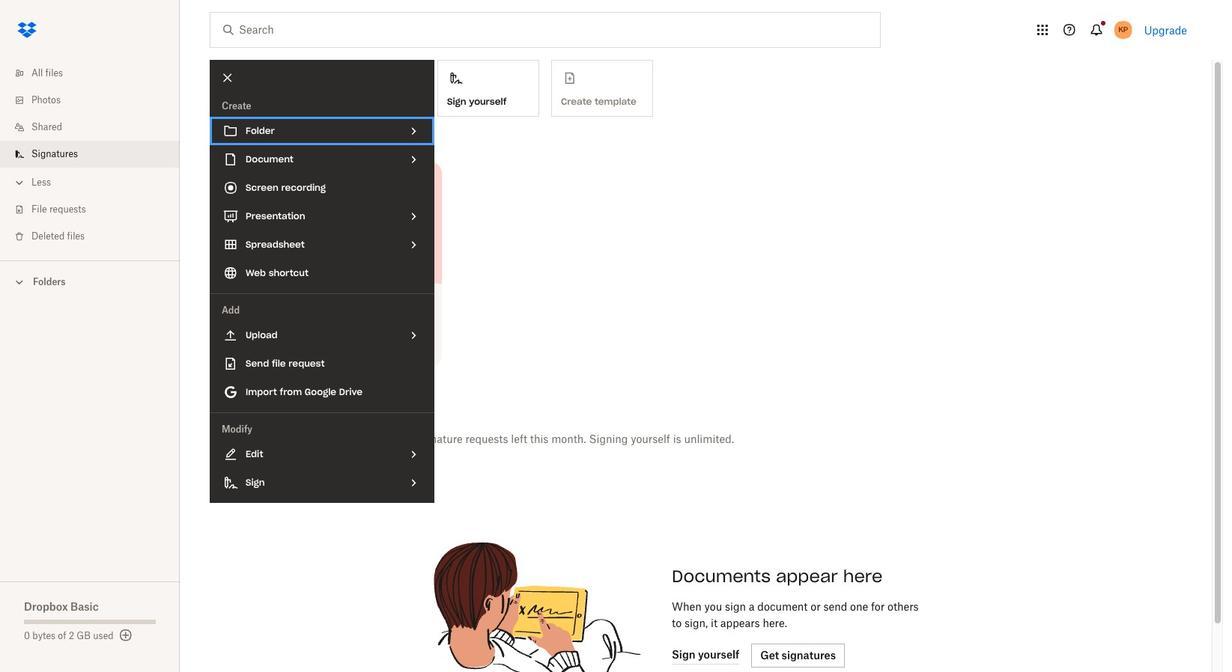 Task type: describe. For each thing, give the bounding box(es) containing it.
photos link
[[12, 87, 180, 114]]

document
[[246, 154, 294, 165]]

folders
[[33, 276, 66, 288]]

signatures list item
[[0, 141, 180, 168]]

documents for documents appear here
[[672, 566, 771, 587]]

upgrade
[[1144, 24, 1187, 36]]

when you sign a document or send one for others to sign, it appears here.
[[672, 600, 919, 630]]

google
[[305, 387, 336, 398]]

dropbox basic
[[24, 601, 99, 614]]

get more space image
[[117, 627, 135, 645]]

yourself inside tab list
[[631, 433, 670, 445]]

screen recording menu item
[[210, 174, 435, 202]]

basic
[[70, 601, 99, 614]]

dropbox image
[[12, 15, 42, 45]]

send file request
[[246, 358, 325, 369]]

get
[[210, 128, 228, 141]]

here
[[843, 566, 883, 587]]

so
[[316, 294, 326, 305]]

recording
[[281, 182, 326, 193]]

less image
[[12, 175, 27, 190]]

close image
[[215, 65, 240, 91]]

yourself inside button
[[469, 96, 507, 107]]

send
[[824, 600, 847, 613]]

screen recording
[[246, 182, 326, 193]]

1 3 from the left
[[384, 433, 391, 445]]

file requests
[[31, 204, 86, 215]]

import from google drive menu item
[[210, 378, 435, 407]]

sign,
[[685, 617, 708, 630]]

upload menu item
[[210, 321, 435, 350]]

import
[[246, 387, 277, 398]]

upload
[[246, 330, 278, 341]]

edit menu item
[[210, 440, 435, 469]]

appear
[[776, 566, 838, 587]]

2
[[69, 631, 74, 642]]

web shortcut
[[246, 267, 309, 279]]

send
[[246, 358, 269, 369]]

always
[[356, 294, 385, 305]]

menu containing create
[[210, 60, 435, 503]]

requests inside tab list
[[466, 433, 508, 445]]

used
[[93, 631, 114, 642]]

create your signature so you're always ready to sign.
[[222, 294, 422, 320]]

appears
[[721, 617, 760, 630]]

bytes
[[32, 631, 56, 642]]

upgrade link
[[1144, 24, 1187, 36]]

all
[[31, 67, 43, 79]]

spreadsheet
[[246, 239, 305, 250]]

signatures
[[294, 128, 346, 141]]

of inside tab list
[[394, 433, 404, 445]]

get started with signatures
[[210, 128, 346, 141]]

this
[[530, 433, 549, 445]]

deleted files link
[[12, 223, 180, 250]]

from
[[280, 387, 302, 398]]

here.
[[763, 617, 787, 630]]

list containing all files
[[0, 51, 180, 261]]

create for create your signature so you're always ready to sign.
[[222, 294, 250, 305]]

unlimited.
[[684, 433, 734, 445]]

all files link
[[12, 60, 180, 87]]

sign.
[[222, 309, 242, 320]]

0 horizontal spatial of
[[58, 631, 66, 642]]

dropbox
[[24, 601, 68, 614]]

sign yourself button
[[438, 60, 539, 117]]

0
[[24, 631, 30, 642]]

deleted
[[31, 231, 65, 242]]

a
[[749, 600, 755, 613]]

create for create
[[222, 100, 251, 112]]

for
[[871, 600, 885, 613]]

sign for sign yourself
[[447, 96, 466, 107]]



Task type: locate. For each thing, give the bounding box(es) containing it.
others
[[888, 600, 919, 613]]

add
[[222, 305, 240, 316]]

it
[[711, 617, 718, 630]]

sign menu item
[[210, 469, 435, 497]]

signature inside tab list
[[416, 433, 463, 445]]

your
[[253, 294, 271, 305]]

1 vertical spatial sign
[[246, 477, 265, 488]]

signatures up 'modify'
[[210, 397, 283, 415]]

to right ready
[[414, 294, 422, 305]]

deleted files
[[31, 231, 85, 242]]

3 of 3 signature requests left this month. signing yourself is unlimited.
[[384, 433, 734, 445]]

1 horizontal spatial signature
[[416, 433, 463, 445]]

0 horizontal spatial 3
[[384, 433, 391, 445]]

sign
[[725, 600, 746, 613]]

files right deleted
[[67, 231, 85, 242]]

file requests link
[[12, 196, 180, 223]]

1 horizontal spatial of
[[394, 433, 404, 445]]

documents tab
[[210, 421, 267, 457]]

0 horizontal spatial sign
[[246, 477, 265, 488]]

0 horizontal spatial requests
[[49, 204, 86, 215]]

1 vertical spatial files
[[67, 231, 85, 242]]

1 horizontal spatial documents
[[672, 566, 771, 587]]

0 horizontal spatial signatures
[[31, 148, 78, 160]]

started
[[231, 128, 267, 141]]

shared
[[31, 121, 62, 133]]

requests left left
[[466, 433, 508, 445]]

yourself
[[469, 96, 507, 107], [631, 433, 670, 445]]

requests inside list
[[49, 204, 86, 215]]

file
[[31, 204, 47, 215]]

screen
[[246, 182, 278, 193]]

sign for sign
[[246, 477, 265, 488]]

tab list containing documents
[[210, 421, 1170, 457]]

signatures down shared
[[31, 148, 78, 160]]

shortcut
[[269, 267, 309, 279]]

modify
[[222, 424, 252, 435]]

signing
[[589, 433, 628, 445]]

0 vertical spatial to
[[414, 294, 422, 305]]

files
[[45, 67, 63, 79], [67, 231, 85, 242]]

1 horizontal spatial signatures
[[210, 397, 283, 415]]

1 horizontal spatial 3
[[406, 433, 413, 445]]

web
[[246, 267, 266, 279]]

to
[[414, 294, 422, 305], [672, 617, 682, 630]]

0 vertical spatial files
[[45, 67, 63, 79]]

you're
[[329, 294, 354, 305]]

tab list
[[210, 421, 1170, 457]]

create inside create your signature so you're always ready to sign.
[[222, 294, 250, 305]]

presentation
[[246, 211, 305, 222]]

to inside create your signature so you're always ready to sign.
[[414, 294, 422, 305]]

files inside deleted files link
[[67, 231, 85, 242]]

2 3 from the left
[[406, 433, 413, 445]]

ready
[[388, 294, 411, 305]]

1 horizontal spatial requests
[[466, 433, 508, 445]]

folder menu item
[[210, 117, 435, 145]]

photos
[[31, 94, 61, 106]]

1 create from the top
[[222, 100, 251, 112]]

folders button
[[0, 270, 180, 293]]

1 horizontal spatial to
[[672, 617, 682, 630]]

when
[[672, 600, 702, 613]]

signatures link
[[12, 141, 180, 168]]

drive
[[339, 387, 363, 398]]

file
[[272, 358, 286, 369]]

import from google drive
[[246, 387, 363, 398]]

documents up the you
[[672, 566, 771, 587]]

documents appear here
[[672, 566, 883, 587]]

or
[[811, 600, 821, 613]]

1 vertical spatial requests
[[466, 433, 508, 445]]

1 vertical spatial create
[[222, 294, 250, 305]]

edit
[[246, 449, 263, 460]]

to inside when you sign a document or send one for others to sign, it appears here.
[[672, 617, 682, 630]]

request
[[289, 358, 325, 369]]

0 horizontal spatial yourself
[[469, 96, 507, 107]]

web shortcut menu item
[[210, 259, 435, 288]]

1 horizontal spatial sign
[[447, 96, 466, 107]]

left
[[511, 433, 527, 445]]

files for deleted files
[[67, 231, 85, 242]]

0 vertical spatial sign
[[447, 96, 466, 107]]

files inside all files link
[[45, 67, 63, 79]]

menu
[[210, 60, 435, 503]]

gb
[[77, 631, 91, 642]]

list
[[0, 51, 180, 261]]

documents
[[210, 433, 267, 445], [672, 566, 771, 587]]

2 create from the top
[[222, 294, 250, 305]]

1 vertical spatial of
[[58, 631, 66, 642]]

spreadsheet menu item
[[210, 231, 435, 259]]

one
[[850, 600, 868, 613]]

signatures inside list item
[[31, 148, 78, 160]]

create down close image
[[222, 100, 251, 112]]

0 vertical spatial create
[[222, 100, 251, 112]]

you
[[705, 600, 722, 613]]

documents for documents
[[210, 433, 267, 445]]

1 vertical spatial documents
[[672, 566, 771, 587]]

document menu item
[[210, 145, 435, 174]]

files for all files
[[45, 67, 63, 79]]

1 horizontal spatial yourself
[[631, 433, 670, 445]]

1 horizontal spatial files
[[67, 231, 85, 242]]

files right the 'all'
[[45, 67, 63, 79]]

0 vertical spatial signatures
[[31, 148, 78, 160]]

0 vertical spatial documents
[[210, 433, 267, 445]]

1 vertical spatial signature
[[416, 433, 463, 445]]

with
[[269, 128, 291, 141]]

sign
[[447, 96, 466, 107], [246, 477, 265, 488]]

0 vertical spatial requests
[[49, 204, 86, 215]]

send file request menu item
[[210, 350, 435, 378]]

0 vertical spatial of
[[394, 433, 404, 445]]

shared link
[[12, 114, 180, 141]]

0 horizontal spatial documents
[[210, 433, 267, 445]]

sign inside menu item
[[246, 477, 265, 488]]

create up sign.
[[222, 294, 250, 305]]

is
[[673, 433, 681, 445]]

documents inside tab list
[[210, 433, 267, 445]]

0 horizontal spatial signature
[[274, 294, 314, 305]]

documents up edit
[[210, 433, 267, 445]]

signatures
[[31, 148, 78, 160], [210, 397, 283, 415]]

folder
[[246, 125, 275, 136]]

sign inside button
[[447, 96, 466, 107]]

1 vertical spatial signatures
[[210, 397, 283, 415]]

presentation menu item
[[210, 202, 435, 231]]

0 bytes of 2 gb used
[[24, 631, 114, 642]]

0 vertical spatial signature
[[274, 294, 314, 305]]

0 horizontal spatial to
[[414, 294, 422, 305]]

0 vertical spatial yourself
[[469, 96, 507, 107]]

3
[[384, 433, 391, 445], [406, 433, 413, 445]]

1 vertical spatial to
[[672, 617, 682, 630]]

requests
[[49, 204, 86, 215], [466, 433, 508, 445]]

month.
[[551, 433, 586, 445]]

sign yourself
[[447, 96, 507, 107]]

less
[[31, 177, 51, 188]]

requests right file
[[49, 204, 86, 215]]

create
[[222, 100, 251, 112], [222, 294, 250, 305]]

to down when at the bottom right of page
[[672, 617, 682, 630]]

signature
[[274, 294, 314, 305], [416, 433, 463, 445]]

signature inside create your signature so you're always ready to sign.
[[274, 294, 314, 305]]

all files
[[31, 67, 63, 79]]

of
[[394, 433, 404, 445], [58, 631, 66, 642]]

document
[[758, 600, 808, 613]]

0 horizontal spatial files
[[45, 67, 63, 79]]

1 vertical spatial yourself
[[631, 433, 670, 445]]



Task type: vqa. For each thing, say whether or not it's contained in the screenshot.
'924'
no



